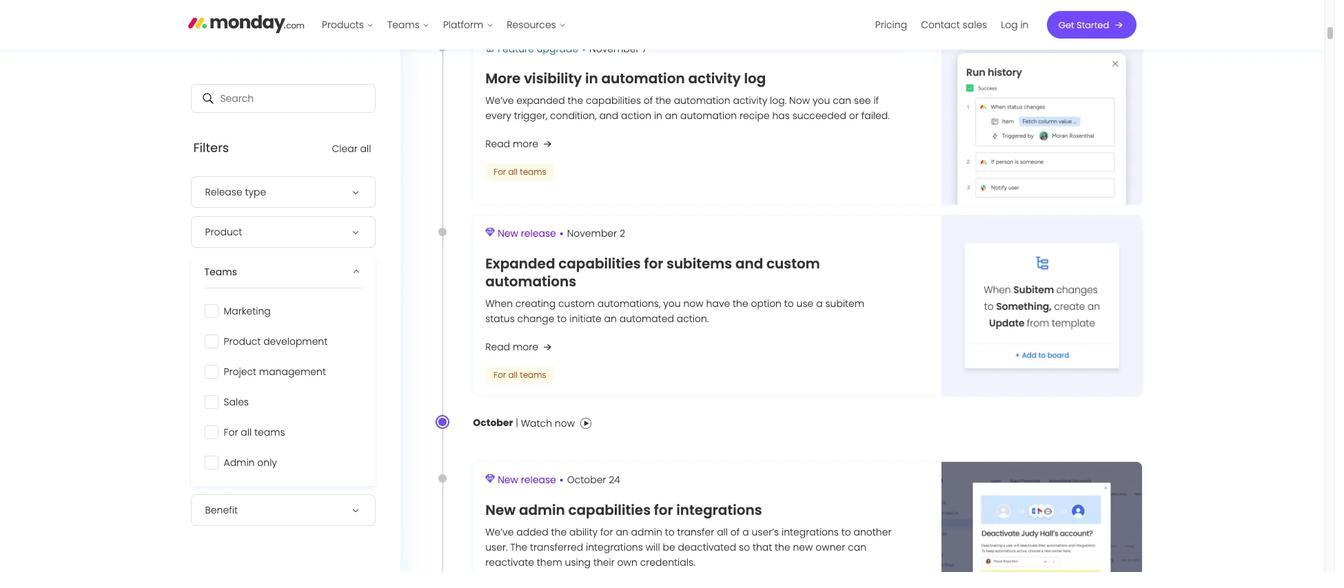 Task type: vqa. For each thing, say whether or not it's contained in the screenshot.
"|"
yes



Task type: describe. For each thing, give the bounding box(es) containing it.
upgrade
[[537, 42, 579, 56]]

log.
[[770, 94, 787, 108]]

using
[[565, 556, 591, 570]]

all inside the new admin capabilities for integrations we've added the ability for an admin to transfer all of a user's integrations to another user. the transferred integrations will be deactivated so that the new owner can reactivate them using their own credentials.
[[717, 526, 728, 540]]

platform link
[[437, 14, 500, 36]]

an inside more visibility in automation activity log we've expanded the capabilities of the automation activity log. now you can see if every trigger, condition, and action in an automation recipe has succeeded or failed.
[[665, 109, 678, 123]]

teams for automations
[[520, 369, 546, 381]]

product for product development
[[224, 335, 261, 349]]

a inside expanded capabilities for subitems and custom automations when creating custom automations, you now have the option to use a subitem status change to initiate an automated action.
[[816, 297, 823, 311]]

new admin capabilities for integrations we've added the ability for an admin to transfer all of a user's integrations to another user. the transferred integrations will be deactivated so that the new owner can reactivate them using their own credentials.
[[486, 501, 892, 570]]

0 vertical spatial integrations
[[677, 501, 762, 520]]

an inside expanded capabilities for subitems and custom automations when creating custom automations, you now have the option to use a subitem status change to initiate an automated action.
[[604, 312, 617, 326]]

only
[[258, 457, 278, 470]]

added
[[517, 526, 549, 540]]

for for we've
[[494, 166, 506, 178]]

product button
[[191, 217, 376, 248]]

subitem
[[826, 297, 865, 311]]

1 vertical spatial activity
[[733, 94, 768, 108]]

the
[[511, 541, 528, 555]]

automations
[[486, 272, 577, 291]]

new release • october 24
[[498, 473, 620, 489]]

monday.com logo image
[[188, 9, 304, 38]]

0 horizontal spatial integrations
[[586, 541, 643, 555]]

0 vertical spatial automation
[[602, 69, 685, 88]]

see
[[854, 94, 871, 108]]

capabilities inside more visibility in automation activity log we've expanded the capabilities of the automation activity log. now you can see if every trigger, condition, and action in an automation recipe has succeeded or failed.
[[586, 94, 641, 108]]

ability
[[570, 526, 598, 540]]

read more link for automations
[[486, 339, 555, 356]]

get started
[[1059, 18, 1110, 31]]

log
[[1002, 18, 1018, 32]]

and inside more visibility in automation activity log we've expanded the capabilities of the automation activity log. now you can see if every trigger, condition, and action in an automation recipe has succeeded or failed.
[[599, 109, 619, 123]]

sales
[[963, 18, 988, 32]]

november for visibility
[[590, 42, 640, 56]]

so
[[739, 541, 750, 555]]

initiate
[[570, 312, 602, 326]]

all inside option
[[241, 426, 252, 440]]

user.
[[486, 541, 508, 555]]

expanded capabilities for subitems and custom automations when creating custom automations, you now have the option to use a subitem status change to initiate an automated action.
[[486, 254, 865, 326]]

will
[[646, 541, 660, 555]]

all down every
[[508, 166, 518, 178]]

get started button
[[1047, 11, 1137, 39]]

feature release icon image for expanded capabilities for subitems and custom automations
[[486, 228, 495, 237]]

to up be on the bottom
[[665, 526, 675, 540]]

release type
[[205, 186, 267, 199]]

teams for teams link
[[388, 18, 420, 32]]

in inside "link"
[[1021, 18, 1029, 32]]

visibility
[[524, 69, 582, 88]]

teams button
[[191, 257, 376, 288]]

started
[[1077, 18, 1110, 31]]

log in link
[[995, 14, 1036, 36]]

action level automation activity log image
[[942, 31, 1143, 205]]

filters
[[194, 139, 229, 157]]

for inside expanded capabilities for subitems and custom automations when creating custom automations, you now have the option to use a subitem status change to initiate an automated action.
[[644, 254, 663, 274]]

expanded
[[517, 94, 565, 108]]

an inside the new admin capabilities for integrations we've added the ability for an admin to transfer all of a user's integrations to another user. the transferred integrations will be deactivated so that the new owner can reactivate them using their own credentials.
[[616, 526, 629, 540]]

all right clear
[[361, 142, 372, 156]]

own
[[618, 556, 638, 570]]

for all teams for we've
[[494, 166, 546, 178]]

2
[[620, 227, 625, 241]]

management
[[259, 366, 326, 379]]

0 vertical spatial admin
[[519, 501, 565, 520]]

capabilities inside the new admin capabilities for integrations we've added the ability for an admin to transfer all of a user's integrations to another user. the transferred integrations will be deactivated so that the new owner can reactivate them using their own credentials.
[[569, 501, 651, 520]]

recipe
[[740, 109, 770, 123]]

project
[[224, 366, 257, 379]]

type
[[245, 186, 267, 199]]

change
[[518, 312, 555, 326]]

feature release icon image for new admin capabilities for integrations
[[486, 475, 495, 484]]

contact sales
[[922, 18, 988, 32]]

more
[[486, 69, 521, 88]]

them
[[537, 556, 562, 570]]

admin only
[[224, 457, 278, 470]]

1 vertical spatial for
[[654, 501, 673, 520]]

now
[[790, 94, 810, 108]]

new for expanded capabilities for subitems and custom automations
[[498, 227, 518, 241]]

to left use
[[785, 297, 794, 311]]

list containing pricing
[[869, 0, 1036, 50]]

teams for teams dropdown button
[[205, 265, 238, 279]]

deactivated
[[678, 541, 737, 555]]

now inside the watch now link
[[555, 417, 575, 431]]

release for new admin capabilities for integrations
[[521, 474, 556, 488]]

user's
[[752, 526, 779, 540]]

list containing products
[[315, 0, 573, 50]]

for for automations
[[494, 369, 506, 381]]

for all teams inside option
[[224, 426, 286, 440]]

watch now
[[521, 417, 575, 431]]

sales
[[224, 396, 249, 410]]

when
[[486, 297, 513, 311]]

2 vertical spatial for
[[601, 526, 613, 540]]

new
[[793, 541, 813, 555]]

clear
[[332, 142, 358, 156]]

be
[[663, 541, 676, 555]]

november for capabilities
[[567, 227, 617, 241]]

another
[[854, 526, 892, 540]]

24
[[609, 474, 620, 488]]

products link
[[315, 14, 381, 36]]

condition,
[[550, 109, 597, 123]]

succeeded
[[793, 109, 847, 123]]

more for we've
[[513, 137, 538, 151]]

watch
[[521, 417, 552, 431]]

creating
[[516, 297, 556, 311]]

expanded
[[486, 254, 555, 274]]

products
[[322, 18, 364, 32]]

whats new when subitem status change  automation trigger image
[[942, 216, 1143, 397]]

pricing link
[[869, 14, 915, 36]]

contact sales button
[[915, 14, 995, 36]]

action
[[621, 109, 652, 123]]

owner
[[816, 541, 846, 555]]

product development
[[224, 335, 328, 349]]

have
[[706, 297, 730, 311]]

2 vertical spatial automation
[[681, 109, 737, 123]]

their
[[594, 556, 615, 570]]

you inside expanded capabilities for subitems and custom automations when creating custom automations, you now have the option to use a subitem status change to initiate an automated action.
[[663, 297, 681, 311]]

more visibility in automation activity log we've expanded the capabilities of the automation activity log. now you can see if every trigger, condition, and action in an automation recipe has succeeded or failed.
[[486, 69, 890, 123]]



Task type: locate. For each thing, give the bounding box(es) containing it.
2 vertical spatial an
[[616, 526, 629, 540]]

can down another
[[848, 541, 867, 555]]

release for expanded capabilities for subitems and custom automations
[[521, 227, 556, 241]]

we've up user.
[[486, 526, 514, 540]]

0 horizontal spatial a
[[743, 526, 749, 540]]

november left 2
[[567, 227, 617, 241]]

new up expanded at left top
[[498, 227, 518, 241]]

1 feature release icon image from the top
[[486, 228, 495, 237]]

• for visibility
[[582, 41, 586, 57]]

resources
[[507, 18, 557, 32]]

watch now button
[[521, 413, 592, 435]]

1 vertical spatial a
[[743, 526, 749, 540]]

•
[[582, 41, 586, 57], [560, 226, 564, 242], [560, 473, 564, 489]]

2 vertical spatial •
[[560, 473, 564, 489]]

0 vertical spatial activity
[[688, 69, 741, 88]]

resources link
[[500, 14, 573, 36]]

1 read from the top
[[486, 137, 510, 151]]

2 more from the top
[[513, 340, 538, 354]]

product for product
[[205, 226, 243, 239]]

or
[[849, 109, 859, 123]]

teams up marketing at the left bottom of the page
[[205, 265, 238, 279]]

an right action
[[665, 109, 678, 123]]

0 horizontal spatial and
[[599, 109, 619, 123]]

for down every
[[494, 166, 506, 178]]

for up be on the bottom
[[654, 501, 673, 520]]

1 horizontal spatial in
[[654, 109, 663, 123]]

failed.
[[862, 109, 890, 123]]

1 horizontal spatial and
[[736, 254, 764, 274]]

0 vertical spatial product
[[205, 226, 243, 239]]

teams up only at left bottom
[[255, 426, 286, 440]]

1 release from the top
[[521, 227, 556, 241]]

a inside the new admin capabilities for integrations we've added the ability for an admin to transfer all of a user's integrations to another user. the transferred integrations will be deactivated so that the new owner can reactivate them using their own credentials.
[[743, 526, 749, 540]]

0 horizontal spatial of
[[644, 94, 653, 108]]

of up so
[[731, 526, 740, 540]]

automation
[[602, 69, 685, 88], [674, 94, 731, 108], [681, 109, 737, 123]]

can up or
[[833, 94, 852, 108]]

• up automations
[[560, 226, 564, 242]]

2 read more from the top
[[486, 340, 538, 354]]

0 vertical spatial capabilities
[[586, 94, 641, 108]]

more for automations
[[513, 340, 538, 354]]

capabilities inside expanded capabilities for subitems and custom automations when creating custom automations, you now have the option to use a subitem status change to initiate an automated action.
[[559, 254, 641, 274]]

feature release icon image up expanded at left top
[[486, 228, 495, 237]]

status
[[486, 312, 515, 326]]

0 vertical spatial custom
[[767, 254, 820, 274]]

admin up will
[[631, 526, 663, 540]]

transferred
[[530, 541, 583, 555]]

read more link down trigger,
[[486, 136, 555, 153]]

an down automations,
[[604, 312, 617, 326]]

project management
[[224, 366, 326, 379]]

reactivate
[[486, 556, 534, 570]]

2 list from the left
[[869, 0, 1036, 50]]

and
[[599, 109, 619, 123], [736, 254, 764, 274]]

0 vertical spatial read
[[486, 137, 510, 151]]

in down 'feature upgrade • november 7'
[[585, 69, 598, 88]]

1 vertical spatial teams
[[520, 369, 546, 381]]

of inside the new admin capabilities for integrations we've added the ability for an admin to transfer all of a user's integrations to another user. the transferred integrations will be deactivated so that the new owner can reactivate them using their own credentials.
[[731, 526, 740, 540]]

1 vertical spatial october
[[567, 474, 606, 488]]

release type button
[[191, 177, 376, 208]]

can inside more visibility in automation activity log we've expanded the capabilities of the automation activity log. now you can see if every trigger, condition, and action in an automation recipe has succeeded or failed.
[[833, 94, 852, 108]]

transfer
[[677, 526, 715, 540]]

1 vertical spatial you
[[663, 297, 681, 311]]

integrations up the transfer
[[677, 501, 762, 520]]

if
[[874, 94, 879, 108]]

1 we've from the top
[[486, 94, 514, 108]]

and up the option
[[736, 254, 764, 274]]

subitems
[[667, 254, 732, 274]]

now up action.
[[684, 297, 704, 311]]

contact
[[922, 18, 961, 32]]

new for new admin capabilities for integrations
[[498, 474, 518, 488]]

read more for automations
[[486, 340, 538, 354]]

read more down status
[[486, 340, 538, 354]]

new up added
[[498, 474, 518, 488]]

sales option
[[197, 390, 370, 415]]

platform
[[444, 18, 484, 32]]

• left 24
[[560, 473, 564, 489]]

0 vertical spatial you
[[813, 94, 830, 108]]

in right log
[[1021, 18, 1029, 32]]

new feature upgrade icon image
[[486, 43, 495, 53]]

clear all
[[332, 142, 372, 156]]

2 horizontal spatial integrations
[[782, 526, 839, 540]]

transfer integrations before disabling a user image
[[942, 463, 1143, 573]]

teams
[[520, 166, 546, 178], [520, 369, 546, 381], [255, 426, 286, 440]]

release inside new release • november 2
[[521, 227, 556, 241]]

1 horizontal spatial of
[[731, 526, 740, 540]]

1 vertical spatial capabilities
[[559, 254, 641, 274]]

0 vertical spatial of
[[644, 94, 653, 108]]

has
[[773, 109, 790, 123]]

clear all button
[[332, 142, 372, 156]]

to left initiate
[[557, 312, 567, 326]]

the inside expanded capabilities for subitems and custom automations when creating custom automations, you now have the option to use a subitem status change to initiate an automated action.
[[733, 297, 749, 311]]

2 read more link from the top
[[486, 339, 555, 356]]

capabilities up action
[[586, 94, 641, 108]]

capabilities down 2
[[559, 254, 641, 274]]

1 read more link from the top
[[486, 136, 555, 153]]

read more down every
[[486, 137, 538, 151]]

now
[[684, 297, 704, 311], [555, 417, 575, 431]]

0 horizontal spatial now
[[555, 417, 575, 431]]

1 vertical spatial more
[[513, 340, 538, 354]]

0 vertical spatial now
[[684, 297, 704, 311]]

0 horizontal spatial admin
[[519, 501, 565, 520]]

option
[[751, 297, 782, 311]]

0 vertical spatial release
[[521, 227, 556, 241]]

release inside new release • october 24
[[521, 474, 556, 488]]

of inside more visibility in automation activity log we've expanded the capabilities of the automation activity log. now you can see if every trigger, condition, and action in an automation recipe has succeeded or failed.
[[644, 94, 653, 108]]

log
[[744, 69, 766, 88]]

1 vertical spatial can
[[848, 541, 867, 555]]

0 vertical spatial more
[[513, 137, 538, 151]]

1 vertical spatial now
[[555, 417, 575, 431]]

2 we've from the top
[[486, 526, 514, 540]]

1 vertical spatial we've
[[486, 526, 514, 540]]

main element
[[315, 0, 1137, 50]]

we've inside more visibility in automation activity log we've expanded the capabilities of the automation activity log. now you can see if every trigger, condition, and action in an automation recipe has succeeded or failed.
[[486, 94, 514, 108]]

teams up watch
[[520, 369, 546, 381]]

for
[[644, 254, 663, 274], [654, 501, 673, 520], [601, 526, 613, 540]]

2 horizontal spatial in
[[1021, 18, 1029, 32]]

teams link
[[381, 14, 437, 36]]

feature upgrade • november 7
[[498, 41, 647, 57]]

feature release icon image up user.
[[486, 475, 495, 484]]

admin only option
[[197, 451, 370, 476]]

0 horizontal spatial teams
[[205, 265, 238, 279]]

product development option
[[197, 330, 370, 354]]

2 vertical spatial in
[[654, 109, 663, 123]]

november left 7
[[590, 42, 640, 56]]

0 vertical spatial can
[[833, 94, 852, 108]]

1 vertical spatial and
[[736, 254, 764, 274]]

that
[[753, 541, 772, 555]]

we've up every
[[486, 94, 514, 108]]

read for we've
[[486, 137, 510, 151]]

november inside 'feature upgrade • november 7'
[[590, 42, 640, 56]]

• for capabilities
[[560, 226, 564, 242]]

can
[[833, 94, 852, 108], [848, 541, 867, 555]]

more
[[513, 137, 538, 151], [513, 340, 538, 354]]

for inside option
[[224, 426, 239, 440]]

for down "sales"
[[224, 426, 239, 440]]

0 vertical spatial •
[[582, 41, 586, 57]]

0 horizontal spatial october
[[473, 417, 513, 431]]

for all teams down trigger,
[[494, 166, 546, 178]]

2 release from the top
[[521, 474, 556, 488]]

2 vertical spatial new
[[486, 501, 516, 520]]

1 vertical spatial admin
[[631, 526, 663, 540]]

0 horizontal spatial in
[[585, 69, 598, 88]]

• right upgrade at the left top of the page
[[582, 41, 586, 57]]

to up owner
[[842, 526, 851, 540]]

1 horizontal spatial teams
[[388, 18, 420, 32]]

1 read more from the top
[[486, 137, 538, 151]]

and left action
[[599, 109, 619, 123]]

1 vertical spatial for
[[494, 369, 506, 381]]

read down every
[[486, 137, 510, 151]]

read more link for we've
[[486, 136, 555, 153]]

you inside more visibility in automation activity log we've expanded the capabilities of the automation activity log. now you can see if every trigger, condition, and action in an automation recipe has succeeded or failed.
[[813, 94, 830, 108]]

custom up use
[[767, 254, 820, 274]]

october left watch
[[473, 417, 513, 431]]

new inside new release • november 2
[[498, 227, 518, 241]]

integrations up new
[[782, 526, 839, 540]]

|
[[513, 417, 521, 431]]

admin
[[519, 501, 565, 520], [631, 526, 663, 540]]

1 vertical spatial custom
[[559, 297, 595, 311]]

every
[[486, 109, 512, 123]]

1 vertical spatial read more link
[[486, 339, 555, 356]]

read down status
[[486, 340, 510, 354]]

new release • november 2
[[498, 226, 625, 242]]

2 read from the top
[[486, 340, 510, 354]]

teams for we've
[[520, 166, 546, 178]]

1 vertical spatial in
[[585, 69, 598, 88]]

now right watch
[[555, 417, 575, 431]]

november inside new release • november 2
[[567, 227, 617, 241]]

we've
[[486, 94, 514, 108], [486, 526, 514, 540]]

teams right products link
[[388, 18, 420, 32]]

product up project
[[224, 335, 261, 349]]

all up the deactivated
[[717, 526, 728, 540]]

a
[[816, 297, 823, 311], [743, 526, 749, 540]]

read more for we've
[[486, 137, 538, 151]]

0 vertical spatial read more
[[486, 137, 538, 151]]

october left 24
[[567, 474, 606, 488]]

1 horizontal spatial list
[[869, 0, 1036, 50]]

for all teams for automations
[[494, 369, 546, 381]]

2 vertical spatial for all teams
[[224, 426, 286, 440]]

release
[[205, 186, 243, 199]]

for all teams up admin only
[[224, 426, 286, 440]]

you
[[813, 94, 830, 108], [663, 297, 681, 311]]

product inside popup button
[[205, 226, 243, 239]]

1 vertical spatial feature release icon image
[[486, 475, 495, 484]]

product down release at the top left of page
[[205, 226, 243, 239]]

action.
[[677, 312, 709, 326]]

more down trigger,
[[513, 137, 538, 151]]

more down 'change'
[[513, 340, 538, 354]]

1 vertical spatial read
[[486, 340, 510, 354]]

product inside option
[[224, 335, 261, 349]]

pricing
[[876, 18, 908, 32]]

new up user.
[[486, 501, 516, 520]]

for all teams option
[[197, 421, 370, 445]]

list
[[315, 0, 573, 50], [869, 0, 1036, 50]]

0 vertical spatial new
[[498, 227, 518, 241]]

0 vertical spatial november
[[590, 42, 640, 56]]

capabilities down 24
[[569, 501, 651, 520]]

an
[[665, 109, 678, 123], [604, 312, 617, 326], [616, 526, 629, 540]]

release up expanded at left top
[[521, 227, 556, 241]]

admin up added
[[519, 501, 565, 520]]

teams inside for all teams option
[[255, 426, 286, 440]]

new inside new release • october 24
[[498, 474, 518, 488]]

0 vertical spatial for all teams
[[494, 166, 546, 178]]

watch now link
[[521, 413, 592, 435]]

we've inside the new admin capabilities for integrations we've added the ability for an admin to transfer all of a user's integrations to another user. the transferred integrations will be deactivated so that the new owner can reactivate them using their own credentials.
[[486, 526, 514, 540]]

0 vertical spatial we've
[[486, 94, 514, 108]]

1 horizontal spatial you
[[813, 94, 830, 108]]

feature release icon image
[[486, 228, 495, 237], [486, 475, 495, 484]]

0 vertical spatial feature release icon image
[[486, 228, 495, 237]]

2 vertical spatial teams
[[255, 426, 286, 440]]

2 vertical spatial integrations
[[586, 541, 643, 555]]

0 vertical spatial october
[[473, 417, 513, 431]]

0 horizontal spatial you
[[663, 297, 681, 311]]

new
[[498, 227, 518, 241], [498, 474, 518, 488], [486, 501, 516, 520]]

1 horizontal spatial october
[[567, 474, 606, 488]]

1 vertical spatial for all teams
[[494, 369, 546, 381]]

1 vertical spatial automation
[[674, 94, 731, 108]]

release
[[521, 227, 556, 241], [521, 474, 556, 488]]

read more link down 'change'
[[486, 339, 555, 356]]

read for automations
[[486, 340, 510, 354]]

activity up 'recipe'
[[733, 94, 768, 108]]

in right action
[[654, 109, 663, 123]]

all
[[361, 142, 372, 156], [508, 166, 518, 178], [508, 369, 518, 381], [241, 426, 252, 440], [717, 526, 728, 540]]

2 vertical spatial for
[[224, 426, 239, 440]]

0 vertical spatial teams
[[388, 18, 420, 32]]

for all teams up |
[[494, 369, 546, 381]]

1 horizontal spatial integrations
[[677, 501, 762, 520]]

1 vertical spatial of
[[731, 526, 740, 540]]

integrations up their
[[586, 541, 643, 555]]

0 vertical spatial read more link
[[486, 136, 555, 153]]

new inside the new admin capabilities for integrations we've added the ability for an admin to transfer all of a user's integrations to another user. the transferred integrations will be deactivated so that the new owner can reactivate them using their own credentials.
[[486, 501, 516, 520]]

1 vertical spatial new
[[498, 474, 518, 488]]

7
[[642, 42, 647, 56]]

teams inside dropdown button
[[205, 265, 238, 279]]

1 vertical spatial november
[[567, 227, 617, 241]]

a right use
[[816, 297, 823, 311]]

1 list from the left
[[315, 0, 573, 50]]

0 vertical spatial an
[[665, 109, 678, 123]]

release up added
[[521, 474, 556, 488]]

1 vertical spatial teams
[[205, 265, 238, 279]]

automated
[[620, 312, 674, 326]]

custom up initiate
[[559, 297, 595, 311]]

0 horizontal spatial custom
[[559, 297, 595, 311]]

1 horizontal spatial admin
[[631, 526, 663, 540]]

teams down trigger,
[[520, 166, 546, 178]]

log in
[[1002, 18, 1029, 32]]

Search text field
[[192, 85, 375, 112]]

1 vertical spatial read more
[[486, 340, 538, 354]]

activity left 'log'
[[688, 69, 741, 88]]

all up admin only
[[241, 426, 252, 440]]

and inside expanded capabilities for subitems and custom automations when creating custom automations, you now have the option to use a subitem status change to initiate an automated action.
[[736, 254, 764, 274]]

feature
[[498, 42, 534, 56]]

0 vertical spatial a
[[816, 297, 823, 311]]

2 vertical spatial capabilities
[[569, 501, 651, 520]]

you up action.
[[663, 297, 681, 311]]

you up succeeded
[[813, 94, 830, 108]]

of up action
[[644, 94, 653, 108]]

marketing option
[[197, 299, 370, 324]]

benefit
[[205, 504, 238, 518]]

marketing
[[224, 305, 271, 319]]

use
[[797, 297, 814, 311]]

1 more from the top
[[513, 137, 538, 151]]

1 vertical spatial release
[[521, 474, 556, 488]]

for right ability
[[601, 526, 613, 540]]

benefit button
[[191, 495, 376, 527]]

0 vertical spatial in
[[1021, 18, 1029, 32]]

automations,
[[598, 297, 661, 311]]

development
[[264, 335, 328, 349]]

teams inside main element
[[388, 18, 420, 32]]

1 vertical spatial integrations
[[782, 526, 839, 540]]

1 vertical spatial an
[[604, 312, 617, 326]]

can inside the new admin capabilities for integrations we've added the ability for an admin to transfer all of a user's integrations to another user. the transferred integrations will be deactivated so that the new owner can reactivate them using their own credentials.
[[848, 541, 867, 555]]

0 vertical spatial for
[[494, 166, 506, 178]]

0 horizontal spatial list
[[315, 0, 573, 50]]

read more
[[486, 137, 538, 151], [486, 340, 538, 354]]

0 vertical spatial and
[[599, 109, 619, 123]]

a up so
[[743, 526, 749, 540]]

1 horizontal spatial a
[[816, 297, 823, 311]]

1 horizontal spatial now
[[684, 297, 704, 311]]

all up |
[[508, 369, 518, 381]]

project management option
[[197, 360, 370, 385]]

1 horizontal spatial custom
[[767, 254, 820, 274]]

0 vertical spatial teams
[[520, 166, 546, 178]]

1 vertical spatial •
[[560, 226, 564, 242]]

for down status
[[494, 369, 506, 381]]

0 vertical spatial for
[[644, 254, 663, 274]]

1 vertical spatial product
[[224, 335, 261, 349]]

2 feature release icon image from the top
[[486, 475, 495, 484]]

november
[[590, 42, 640, 56], [567, 227, 617, 241]]

credentials.
[[640, 556, 695, 570]]

october inside new release • october 24
[[567, 474, 606, 488]]

activity
[[688, 69, 741, 88], [733, 94, 768, 108]]

now inside expanded capabilities for subitems and custom automations when creating custom automations, you now have the option to use a subitem status change to initiate an automated action.
[[684, 297, 704, 311]]

for
[[494, 166, 506, 178], [494, 369, 506, 381], [224, 426, 239, 440]]

an up own
[[616, 526, 629, 540]]

for left subitems
[[644, 254, 663, 274]]

trigger,
[[514, 109, 548, 123]]

capabilities
[[586, 94, 641, 108], [559, 254, 641, 274], [569, 501, 651, 520]]

for all teams
[[494, 166, 546, 178], [494, 369, 546, 381], [224, 426, 286, 440]]



